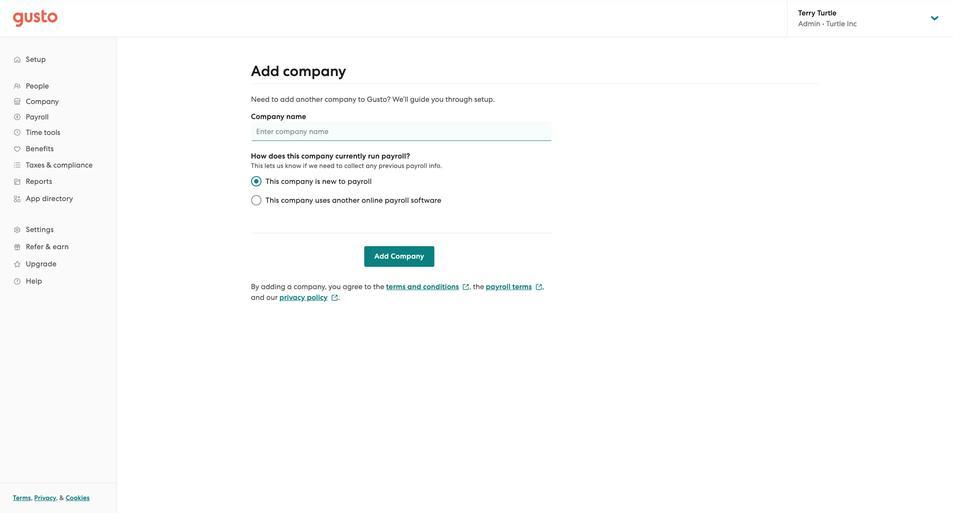 Task type: locate. For each thing, give the bounding box(es) containing it.
1 horizontal spatial the
[[473, 283, 484, 291]]

software
[[411, 196, 442, 205]]

company left uses
[[281, 196, 313, 205]]

1 vertical spatial add
[[375, 252, 389, 261]]

another right uses
[[332, 196, 360, 205]]

0 vertical spatial turtle
[[817, 9, 837, 18]]

company down know
[[281, 177, 313, 186]]

1 vertical spatial turtle
[[826, 19, 845, 28]]

2 horizontal spatial company
[[391, 252, 424, 261]]

upgrade link
[[9, 256, 108, 272]]

0 horizontal spatial another
[[296, 95, 323, 104]]

to
[[272, 95, 278, 104], [358, 95, 365, 104], [336, 162, 343, 170], [339, 177, 346, 186], [365, 283, 372, 291]]

adding
[[261, 283, 286, 291]]

turtle right •
[[826, 19, 845, 28]]

, right payroll terms
[[542, 283, 544, 291]]

company down need
[[251, 112, 285, 121]]

1 vertical spatial &
[[45, 243, 51, 251]]

add up , and our
[[375, 252, 389, 261]]

reports link
[[9, 174, 108, 189]]

privacy
[[280, 293, 305, 302]]

add company button
[[364, 247, 435, 267]]

help link
[[9, 274, 108, 289]]

previous
[[379, 162, 404, 170]]

payroll
[[406, 162, 427, 170], [348, 177, 372, 186], [385, 196, 409, 205], [486, 283, 511, 292]]

2 vertical spatial this
[[266, 196, 279, 205]]

company up terms and conditions
[[391, 252, 424, 261]]

this inside 'how does this company currently run payroll? this lets us know if we need to collect any previous payroll info.'
[[251, 162, 263, 170]]

payroll right ", the"
[[486, 283, 511, 292]]

gusto navigation element
[[0, 37, 116, 304]]

1 horizontal spatial add
[[375, 252, 389, 261]]

terms left opens in a new tab image
[[513, 283, 532, 292]]

another up name
[[296, 95, 323, 104]]

payroll left info.
[[406, 162, 427, 170]]

company down 'people'
[[26, 97, 59, 106]]

terms link
[[13, 495, 31, 502]]

setup link
[[9, 52, 108, 67]]

time
[[26, 128, 42, 137]]

this
[[251, 162, 263, 170], [266, 177, 279, 186], [266, 196, 279, 205]]

terms and conditions link
[[386, 283, 470, 292]]

payroll button
[[9, 109, 108, 125]]

benefits
[[26, 145, 54, 153]]

company
[[26, 97, 59, 106], [251, 112, 285, 121], [391, 252, 424, 261]]

this down 'lets'
[[266, 177, 279, 186]]

this for this company uses another online payroll software
[[266, 196, 279, 205]]

reports
[[26, 177, 52, 186]]

to inside 'how does this company currently run payroll? this lets us know if we need to collect any previous payroll info.'
[[336, 162, 343, 170]]

1 vertical spatial another
[[332, 196, 360, 205]]

this down how
[[251, 162, 263, 170]]

terry
[[798, 9, 816, 18]]

guide
[[410, 95, 430, 104]]

conditions
[[423, 283, 459, 292]]

, right conditions
[[470, 283, 471, 291]]

0 vertical spatial and
[[408, 283, 421, 292]]

&
[[46, 161, 52, 170], [45, 243, 51, 251], [59, 495, 64, 502]]

0 horizontal spatial and
[[251, 293, 265, 302]]

setup
[[26, 55, 46, 64]]

we
[[309, 162, 318, 170]]

0 vertical spatial this
[[251, 162, 263, 170]]

and for conditions
[[408, 283, 421, 292]]

list containing people
[[0, 78, 116, 290]]

add
[[280, 95, 294, 104]]

1 horizontal spatial another
[[332, 196, 360, 205]]

refer & earn
[[26, 243, 69, 251]]

,
[[470, 283, 471, 291], [542, 283, 544, 291], [31, 495, 33, 502], [56, 495, 58, 502]]

company
[[283, 62, 346, 80], [325, 95, 356, 104], [301, 152, 334, 161], [281, 177, 313, 186], [281, 196, 313, 205]]

need to add another company to gusto? we'll guide you through setup.
[[251, 95, 495, 104]]

0 horizontal spatial add
[[251, 62, 280, 80]]

1 horizontal spatial and
[[408, 283, 421, 292]]

1 horizontal spatial terms
[[513, 283, 532, 292]]

0 vertical spatial &
[[46, 161, 52, 170]]

opens in a new tab image
[[463, 284, 470, 291], [331, 295, 338, 301]]

need
[[251, 95, 270, 104]]

and
[[408, 283, 421, 292], [251, 293, 265, 302]]

another
[[296, 95, 323, 104], [332, 196, 360, 205]]

, and our
[[251, 283, 544, 302]]

admin
[[798, 19, 821, 28]]

people
[[26, 82, 49, 90]]

& left earn at the left top of page
[[45, 243, 51, 251]]

add company
[[375, 252, 424, 261]]

company up we on the left
[[301, 152, 334, 161]]

inc
[[847, 19, 857, 28]]

terry turtle admin • turtle inc
[[798, 9, 857, 28]]

add inside button
[[375, 252, 389, 261]]

payroll inside 'how does this company currently run payroll? this lets us know if we need to collect any previous payroll info.'
[[406, 162, 427, 170]]

company left the gusto? on the top
[[325, 95, 356, 104]]

add up need
[[251, 62, 280, 80]]

& for earn
[[45, 243, 51, 251]]

turtle
[[817, 9, 837, 18], [826, 19, 845, 28]]

& right taxes
[[46, 161, 52, 170]]

how
[[251, 152, 267, 161]]

0 vertical spatial opens in a new tab image
[[463, 284, 470, 291]]

currently
[[335, 152, 366, 161]]

turtle up •
[[817, 9, 837, 18]]

1 vertical spatial company
[[251, 112, 285, 121]]

name
[[286, 112, 306, 121]]

the right agree
[[373, 283, 384, 291]]

1 vertical spatial opens in a new tab image
[[331, 295, 338, 301]]

taxes & compliance
[[26, 161, 93, 170]]

opens in a new tab image right the policy
[[331, 295, 338, 301]]

you right guide
[[431, 95, 444, 104]]

company,
[[294, 283, 327, 291]]

add
[[251, 62, 280, 80], [375, 252, 389, 261]]

and inside , and our
[[251, 293, 265, 302]]

1 horizontal spatial company
[[251, 112, 285, 121]]

& left cookies "button"
[[59, 495, 64, 502]]

company for this company is new to payroll
[[281, 177, 313, 186]]

opens in a new tab image right conditions
[[463, 284, 470, 291]]

1 vertical spatial and
[[251, 293, 265, 302]]

the
[[373, 283, 384, 291], [473, 283, 484, 291]]

0 horizontal spatial you
[[329, 283, 341, 291]]

us
[[277, 162, 283, 170]]

payroll?
[[382, 152, 410, 161]]

0 horizontal spatial company
[[26, 97, 59, 106]]

1 horizontal spatial opens in a new tab image
[[463, 284, 470, 291]]

1 vertical spatial you
[[329, 283, 341, 291]]

, left privacy link
[[31, 495, 33, 502]]

1 terms from the left
[[386, 283, 406, 292]]

terms
[[386, 283, 406, 292], [513, 283, 532, 292]]

and for our
[[251, 293, 265, 302]]

you
[[431, 95, 444, 104], [329, 283, 341, 291]]

1 horizontal spatial you
[[431, 95, 444, 104]]

company for add company
[[283, 62, 346, 80]]

0 vertical spatial add
[[251, 62, 280, 80]]

opens in a new tab image inside the terms and conditions link
[[463, 284, 470, 291]]

Company name field
[[251, 122, 552, 141]]

company up add
[[283, 62, 346, 80]]

the left payroll terms
[[473, 283, 484, 291]]

0 vertical spatial company
[[26, 97, 59, 106]]

this for this company is new to payroll
[[266, 177, 279, 186]]

to right need
[[336, 162, 343, 170]]

company inside dropdown button
[[26, 97, 59, 106]]

you up .
[[329, 283, 341, 291]]

this down this company is new to payroll option
[[266, 196, 279, 205]]

home image
[[13, 10, 58, 27]]

opens in a new tab image inside privacy policy link
[[331, 295, 338, 301]]

setup.
[[474, 95, 495, 104]]

directory
[[42, 194, 73, 203]]

0 horizontal spatial opens in a new tab image
[[331, 295, 338, 301]]

0 horizontal spatial terms
[[386, 283, 406, 292]]

opens in a new tab image
[[535, 284, 542, 291]]

and left conditions
[[408, 283, 421, 292]]

0 vertical spatial another
[[296, 95, 323, 104]]

and down by
[[251, 293, 265, 302]]

1 vertical spatial this
[[266, 177, 279, 186]]

add for add company
[[375, 252, 389, 261]]

2 vertical spatial company
[[391, 252, 424, 261]]

opens in a new tab image for terms and conditions
[[463, 284, 470, 291]]

.
[[338, 293, 340, 302]]

terms down add company button
[[386, 283, 406, 292]]

company name
[[251, 112, 306, 121]]

this
[[287, 152, 300, 161]]

uses
[[315, 196, 330, 205]]

list
[[0, 78, 116, 290]]

know
[[285, 162, 301, 170]]

to right new
[[339, 177, 346, 186]]

& inside dropdown button
[[46, 161, 52, 170]]

, inside , and our
[[542, 283, 544, 291]]

0 horizontal spatial the
[[373, 283, 384, 291]]

to right agree
[[365, 283, 372, 291]]



Task type: vqa. For each thing, say whether or not it's contained in the screenshot.
the bottommost Check
no



Task type: describe. For each thing, give the bounding box(es) containing it.
another for online
[[332, 196, 360, 205]]

this company uses another online payroll software
[[266, 196, 442, 205]]

does
[[269, 152, 285, 161]]

policy
[[307, 293, 328, 302]]

compliance
[[53, 161, 93, 170]]

gusto?
[[367, 95, 391, 104]]

people button
[[9, 78, 108, 94]]

online
[[362, 196, 383, 205]]

2 vertical spatial &
[[59, 495, 64, 502]]

time tools
[[26, 128, 60, 137]]

run
[[368, 152, 380, 161]]

is
[[315, 177, 320, 186]]

any
[[366, 162, 377, 170]]

add company
[[251, 62, 346, 80]]

time tools button
[[9, 125, 108, 140]]

company for company
[[26, 97, 59, 106]]

privacy link
[[34, 495, 56, 502]]

by
[[251, 283, 259, 291]]

refer
[[26, 243, 44, 251]]

2 terms from the left
[[513, 283, 532, 292]]

how does this company currently run payroll? this lets us know if we need to collect any previous payroll info.
[[251, 152, 442, 170]]

privacy policy
[[280, 293, 328, 302]]

taxes & compliance button
[[9, 157, 108, 173]]

This company is new to payroll radio
[[247, 172, 266, 191]]

another for company
[[296, 95, 323, 104]]

need
[[319, 162, 335, 170]]

terms , privacy , & cookies
[[13, 495, 90, 502]]

terms and conditions
[[386, 283, 459, 292]]

settings link
[[9, 222, 108, 237]]

payroll down collect
[[348, 177, 372, 186]]

upgrade
[[26, 260, 57, 268]]

cookies
[[66, 495, 90, 502]]

lets
[[265, 162, 275, 170]]

& for compliance
[[46, 161, 52, 170]]

privacy
[[34, 495, 56, 502]]

app
[[26, 194, 40, 203]]

by adding a company, you agree to the
[[251, 283, 384, 291]]

company for this company uses another online payroll software
[[281, 196, 313, 205]]

payroll
[[26, 113, 49, 121]]

app directory link
[[9, 191, 108, 207]]

new
[[322, 177, 337, 186]]

privacy policy link
[[280, 293, 338, 302]]

payroll right online
[[385, 196, 409, 205]]

to left add
[[272, 95, 278, 104]]

taxes
[[26, 161, 45, 170]]

if
[[303, 162, 307, 170]]

company button
[[9, 94, 108, 109]]

company inside button
[[391, 252, 424, 261]]

a
[[287, 283, 292, 291]]

•
[[822, 19, 825, 28]]

to left the gusto? on the top
[[358, 95, 365, 104]]

earn
[[53, 243, 69, 251]]

1 the from the left
[[373, 283, 384, 291]]

through
[[446, 95, 473, 104]]

we'll
[[392, 95, 408, 104]]

2 the from the left
[[473, 283, 484, 291]]

refer & earn link
[[9, 239, 108, 255]]

tools
[[44, 128, 60, 137]]

0 vertical spatial you
[[431, 95, 444, 104]]

terms
[[13, 495, 31, 502]]

collect
[[344, 162, 364, 170]]

, left cookies
[[56, 495, 58, 502]]

help
[[26, 277, 42, 286]]

add for add company
[[251, 62, 280, 80]]

company for company name
[[251, 112, 285, 121]]

opens in a new tab image for privacy policy
[[331, 295, 338, 301]]

payroll terms
[[486, 283, 532, 292]]

this company is new to payroll
[[266, 177, 372, 186]]

our
[[266, 293, 278, 302]]

payroll terms link
[[486, 283, 542, 292]]

info.
[[429, 162, 442, 170]]

agree
[[343, 283, 363, 291]]

This company uses another online payroll software radio
[[247, 191, 266, 210]]

app directory
[[26, 194, 73, 203]]

, the
[[470, 283, 484, 291]]

cookies button
[[66, 493, 90, 504]]

benefits link
[[9, 141, 108, 157]]

company inside 'how does this company currently run payroll? this lets us know if we need to collect any previous payroll info.'
[[301, 152, 334, 161]]



